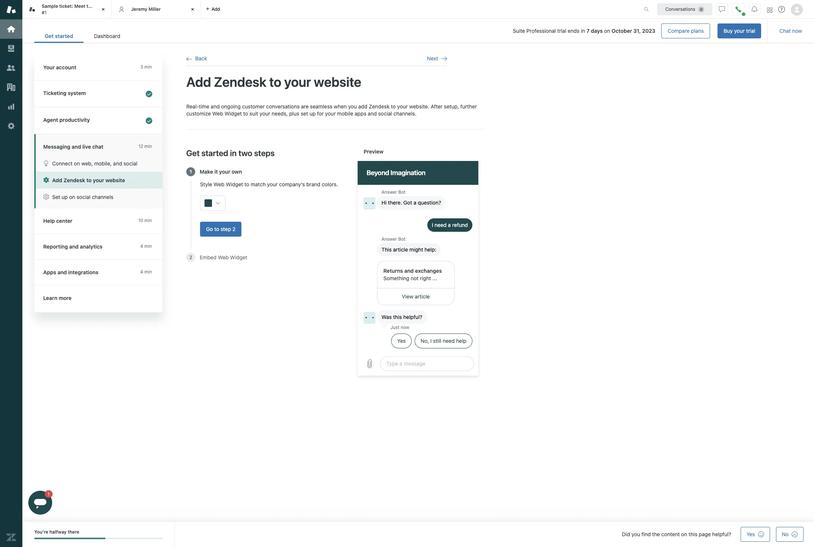Task type: locate. For each thing, give the bounding box(es) containing it.
1 vertical spatial add
[[52, 177, 62, 183]]

2 avatar image from the top
[[364, 312, 376, 324]]

add
[[186, 74, 211, 90], [52, 177, 62, 183]]

1 4 from the top
[[140, 243, 143, 249]]

0 horizontal spatial article
[[393, 247, 408, 253]]

no button
[[776, 527, 804, 542]]

mobile,
[[94, 160, 112, 167]]

1 horizontal spatial get
[[186, 148, 200, 158]]

now for just now
[[401, 325, 410, 330]]

0 horizontal spatial helpful?
[[404, 314, 423, 320]]

0 vertical spatial zendesk
[[214, 74, 267, 90]]

your right buy
[[735, 28, 745, 34]]

web for embed
[[218, 254, 229, 261]]

1 vertical spatial yes
[[747, 531, 756, 538]]

conversations button
[[658, 3, 713, 15]]

channels
[[92, 194, 113, 200]]

add zendesk to your website down web,
[[52, 177, 125, 183]]

you
[[348, 103, 357, 109], [632, 531, 641, 538]]

1 min from the top
[[144, 64, 152, 70]]

need left refund
[[435, 222, 447, 228]]

jeremy miller tab
[[112, 0, 201, 19]]

you inside the real-time and ongoing customer conversations are seamless when you add zendesk to your website. after setup, further customize web widget to suit your needs, plus set up for your mobile apps and social channels.
[[348, 103, 357, 109]]

step
[[221, 226, 231, 232]]

helpful? up just now
[[404, 314, 423, 320]]

setup,
[[444, 103, 459, 109]]

live
[[82, 144, 91, 150]]

ticket
[[95, 3, 107, 9]]

2 vertical spatial web
[[218, 254, 229, 261]]

answer up hi at the left top of page
[[382, 190, 397, 195]]

this
[[382, 247, 392, 253]]

social left "channels"
[[77, 194, 90, 200]]

ticket:
[[59, 3, 73, 9]]

1 horizontal spatial now
[[793, 28, 803, 34]]

chat
[[780, 28, 791, 34]]

add up set
[[52, 177, 62, 183]]

on right content
[[682, 531, 688, 538]]

your up channels.
[[397, 103, 408, 109]]

you inside 'footer'
[[632, 531, 641, 538]]

help center
[[43, 218, 72, 224]]

1 horizontal spatial you
[[632, 531, 641, 538]]

12
[[138, 144, 143, 149]]

button displays agent's chat status as invisible. image
[[720, 6, 725, 12]]

to down web,
[[87, 177, 92, 183]]

productivity
[[59, 117, 90, 123]]

beyond imagination
[[367, 169, 426, 177]]

1 vertical spatial this
[[689, 531, 698, 538]]

1 vertical spatial add
[[358, 103, 368, 109]]

0 horizontal spatial zendesk
[[64, 177, 85, 183]]

to inside 'button'
[[214, 226, 219, 232]]

social inside the real-time and ongoing customer conversations are seamless when you add zendesk to your website. after setup, further customize web widget to suit your needs, plus set up for your mobile apps and social channels.
[[378, 110, 392, 117]]

social right mobile,
[[124, 160, 137, 167]]

0 vertical spatial social
[[378, 110, 392, 117]]

no
[[782, 531, 789, 538]]

1 horizontal spatial article
[[415, 294, 430, 300]]

a
[[414, 200, 417, 206], [448, 222, 451, 228]]

1 4 min from the top
[[140, 243, 152, 249]]

you're halfway there
[[34, 529, 79, 535]]

buy your trial button
[[718, 23, 762, 38]]

1 horizontal spatial started
[[202, 148, 228, 158]]

1 vertical spatial website
[[106, 177, 125, 183]]

yes button left the no on the bottom right of the page
[[741, 527, 770, 542]]

web right embed
[[218, 254, 229, 261]]

1 vertical spatial i
[[431, 338, 432, 344]]

style web widget to match your company's brand colors.
[[200, 181, 338, 187]]

0 horizontal spatial close image
[[100, 6, 107, 13]]

just now
[[391, 325, 410, 330]]

now right chat
[[793, 28, 803, 34]]

yes for no, i still need help
[[397, 338, 406, 344]]

1 vertical spatial yes button
[[741, 527, 770, 542]]

4 min from the top
[[144, 243, 152, 249]]

social
[[378, 110, 392, 117], [124, 160, 137, 167], [77, 194, 90, 200]]

2 close image from the left
[[189, 6, 196, 13]]

to inside content-title region
[[269, 74, 282, 90]]

imagination
[[391, 169, 426, 177]]

in left 7
[[581, 28, 586, 34]]

get up '1'
[[186, 148, 200, 158]]

1 trial from the left
[[558, 28, 567, 34]]

avatar image left hi at the left top of page
[[364, 198, 376, 210]]

0 vertical spatial add
[[186, 74, 211, 90]]

on
[[605, 28, 611, 34], [74, 160, 80, 167], [69, 194, 75, 200], [682, 531, 688, 538]]

1 vertical spatial up
[[62, 194, 68, 200]]

close image right meet
[[100, 6, 107, 13]]

on left web,
[[74, 160, 80, 167]]

chat now button
[[774, 23, 809, 38]]

1 vertical spatial article
[[415, 294, 430, 300]]

embed
[[200, 254, 217, 261]]

0 vertical spatial the
[[87, 3, 94, 9]]

1 bot from the top
[[399, 190, 406, 195]]

1 vertical spatial need
[[443, 338, 455, 344]]

get started
[[45, 33, 73, 39]]

tabs tab list
[[22, 0, 636, 19]]

social left channels.
[[378, 110, 392, 117]]

bot
[[399, 190, 406, 195], [399, 236, 406, 242]]

buy your trial
[[724, 28, 756, 34]]

a left refund
[[448, 222, 451, 228]]

1 horizontal spatial up
[[310, 110, 316, 117]]

apps
[[43, 269, 56, 276]]

answer up this
[[382, 236, 397, 242]]

1 vertical spatial web
[[214, 181, 225, 187]]

started down sample ticket: meet the ticket #1
[[55, 33, 73, 39]]

1 horizontal spatial the
[[653, 531, 660, 538]]

1 avatar image from the top
[[364, 198, 376, 210]]

0 vertical spatial a
[[414, 200, 417, 206]]

it
[[215, 168, 218, 175]]

web down the make it your own
[[214, 181, 225, 187]]

0 horizontal spatial started
[[55, 33, 73, 39]]

widget right embed
[[230, 254, 247, 261]]

match
[[251, 181, 266, 187]]

this left page
[[689, 531, 698, 538]]

website.
[[409, 103, 430, 109]]

1 vertical spatial started
[[202, 148, 228, 158]]

2 left embed
[[190, 255, 192, 260]]

answer bot up "there."
[[382, 190, 406, 195]]

2 right step
[[233, 226, 236, 232]]

real-time and ongoing customer conversations are seamless when you add zendesk to your website. after setup, further customize web widget to suit your needs, plus set up for your mobile apps and social channels.
[[186, 103, 477, 117]]

get down #1
[[45, 33, 54, 39]]

avatar image
[[364, 198, 376, 210], [364, 312, 376, 324]]

1 vertical spatial you
[[632, 531, 641, 538]]

1 horizontal spatial trial
[[747, 28, 756, 34]]

min
[[144, 64, 152, 70], [144, 144, 152, 149], [144, 218, 152, 223], [144, 243, 152, 249], [144, 269, 152, 275]]

0 horizontal spatial yes
[[397, 338, 406, 344]]

yes button inside get started in two steps region
[[391, 334, 412, 349]]

0 horizontal spatial trial
[[558, 28, 567, 34]]

now inside button
[[793, 28, 803, 34]]

5 min from the top
[[144, 269, 152, 275]]

i down question?
[[432, 222, 433, 228]]

suit
[[250, 110, 258, 117]]

0 vertical spatial avatar image
[[364, 198, 376, 210]]

1 vertical spatial add zendesk to your website
[[52, 177, 125, 183]]

yes button inside 'footer'
[[741, 527, 770, 542]]

dashboard tab
[[84, 29, 131, 43]]

2 answer bot from the top
[[382, 236, 406, 242]]

your down connect on web, mobile, and social button
[[93, 177, 104, 183]]

your inside button
[[735, 28, 745, 34]]

0 horizontal spatial yes button
[[391, 334, 412, 349]]

avatar image for was
[[364, 312, 376, 324]]

1 horizontal spatial close image
[[189, 6, 196, 13]]

the for content
[[653, 531, 660, 538]]

4 min
[[140, 243, 152, 249], [140, 269, 152, 275]]

did
[[622, 531, 630, 538]]

sample
[[42, 3, 58, 9]]

i left still
[[431, 338, 432, 344]]

website down mobile,
[[106, 177, 125, 183]]

answer bot up this
[[382, 236, 406, 242]]

to right go
[[214, 226, 219, 232]]

1 vertical spatial answer bot
[[382, 236, 406, 242]]

0 vertical spatial you
[[348, 103, 357, 109]]

get inside get started in two steps region
[[186, 148, 200, 158]]

log inside get started in two steps region
[[358, 185, 479, 350]]

the inside 'footer'
[[653, 531, 660, 538]]

the inside sample ticket: meet the ticket #1
[[87, 3, 94, 9]]

0 vertical spatial add
[[212, 6, 220, 12]]

to up channels.
[[391, 103, 396, 109]]

0 vertical spatial article
[[393, 247, 408, 253]]

1 vertical spatial answer
[[382, 236, 397, 242]]

set up on social channels button
[[36, 189, 163, 205]]

2 inside 'button'
[[233, 226, 236, 232]]

1 vertical spatial 4 min
[[140, 269, 152, 275]]

0 vertical spatial yes button
[[391, 334, 412, 349]]

apps and integrations
[[43, 269, 98, 276]]

tab list containing get started
[[34, 29, 131, 43]]

1 vertical spatial zendesk
[[369, 103, 390, 109]]

0 horizontal spatial add zendesk to your website
[[52, 177, 125, 183]]

0 vertical spatial answer
[[382, 190, 397, 195]]

compare plans button
[[662, 23, 711, 38]]

2 horizontal spatial social
[[378, 110, 392, 117]]

right
[[420, 275, 431, 282]]

0 horizontal spatial in
[[230, 148, 237, 158]]

1 horizontal spatial 2
[[233, 226, 236, 232]]

1 horizontal spatial yes button
[[741, 527, 770, 542]]

started up it
[[202, 148, 228, 158]]

2 vertical spatial social
[[77, 194, 90, 200]]

0 horizontal spatial add
[[212, 6, 220, 12]]

0 vertical spatial answer bot
[[382, 190, 406, 195]]

get inside tab list
[[45, 33, 54, 39]]

views image
[[6, 44, 16, 53]]

1 vertical spatial 2
[[190, 255, 192, 260]]

1 vertical spatial get
[[186, 148, 200, 158]]

1 vertical spatial avatar image
[[364, 312, 376, 324]]

widget down the ongoing
[[225, 110, 242, 117]]

yes left the no on the bottom right of the page
[[747, 531, 756, 538]]

get started in two steps region
[[186, 103, 485, 376]]

you up mobile
[[348, 103, 357, 109]]

0 vertical spatial get
[[45, 33, 54, 39]]

add zendesk to your website up conversations
[[186, 74, 362, 90]]

might
[[410, 247, 423, 253]]

next
[[427, 55, 438, 62]]

1 vertical spatial the
[[653, 531, 660, 538]]

add
[[212, 6, 220, 12], [358, 103, 368, 109]]

add inside button
[[52, 177, 62, 183]]

your inside button
[[93, 177, 104, 183]]

reporting
[[43, 243, 68, 250]]

article right view
[[415, 294, 430, 300]]

1 vertical spatial in
[[230, 148, 237, 158]]

0 horizontal spatial website
[[106, 177, 125, 183]]

0 horizontal spatial add
[[52, 177, 62, 183]]

main element
[[0, 0, 22, 547]]

2 trial from the left
[[747, 28, 756, 34]]

close image
[[100, 6, 107, 13], [189, 6, 196, 13]]

0 vertical spatial yes
[[397, 338, 406, 344]]

2 vertical spatial widget
[[230, 254, 247, 261]]

0 vertical spatial started
[[55, 33, 73, 39]]

0 vertical spatial widget
[[225, 110, 242, 117]]

your inside content-title region
[[284, 74, 311, 90]]

article right this
[[393, 247, 408, 253]]

embed web widget
[[200, 254, 247, 261]]

zendesk inside button
[[64, 177, 85, 183]]

trial left ends
[[558, 28, 567, 34]]

trial
[[558, 28, 567, 34], [747, 28, 756, 34]]

messaging
[[43, 144, 70, 150]]

help:
[[425, 247, 437, 253]]

returns
[[384, 268, 403, 274]]

the right find
[[653, 531, 660, 538]]

0 horizontal spatial up
[[62, 194, 68, 200]]

0 vertical spatial 4
[[140, 243, 143, 249]]

1 horizontal spatial in
[[581, 28, 586, 34]]

bot up the this article might help:
[[399, 236, 406, 242]]

steps
[[254, 148, 275, 158]]

close image left add popup button
[[189, 6, 196, 13]]

need inside button
[[443, 338, 455, 344]]

0 vertical spatial website
[[314, 74, 362, 90]]

your right the match
[[267, 181, 278, 187]]

in left two
[[230, 148, 237, 158]]

started inside region
[[202, 148, 228, 158]]

now for chat now
[[793, 28, 803, 34]]

suite
[[513, 28, 525, 34]]

2 4 min from the top
[[140, 269, 152, 275]]

to inside button
[[87, 177, 92, 183]]

footer
[[22, 522, 815, 547]]

0 vertical spatial this
[[393, 314, 402, 320]]

article inside returns and exchanges element
[[415, 294, 430, 300]]

2 min from the top
[[144, 144, 152, 149]]

min inside your account heading
[[144, 64, 152, 70]]

1 vertical spatial now
[[401, 325, 410, 330]]

yes inside get started in two steps region
[[397, 338, 406, 344]]

0 horizontal spatial you
[[348, 103, 357, 109]]

your account
[[43, 64, 76, 70]]

the right meet
[[87, 3, 94, 9]]

yes down just now
[[397, 338, 406, 344]]

find
[[642, 531, 651, 538]]

to left the suit
[[243, 110, 248, 117]]

days
[[591, 28, 603, 34]]

website up when
[[314, 74, 362, 90]]

4 min for integrations
[[140, 269, 152, 275]]

1 horizontal spatial add
[[358, 103, 368, 109]]

website
[[314, 74, 362, 90], [106, 177, 125, 183]]

on right days
[[605, 28, 611, 34]]

your up are
[[284, 74, 311, 90]]

no,
[[421, 338, 429, 344]]

helpful? right page
[[713, 531, 732, 538]]

set up on social channels
[[52, 194, 113, 200]]

2 answer from the top
[[382, 236, 397, 242]]

a right got
[[414, 200, 417, 206]]

section containing suite professional trial ends in
[[137, 23, 762, 38]]

1 horizontal spatial yes
[[747, 531, 756, 538]]

up
[[310, 110, 316, 117], [62, 194, 68, 200]]

miller
[[149, 6, 161, 12]]

section
[[137, 23, 762, 38]]

yes button down just now
[[391, 334, 412, 349]]

add zendesk to your website
[[186, 74, 362, 90], [52, 177, 125, 183]]

0 horizontal spatial get
[[45, 33, 54, 39]]

up right set
[[62, 194, 68, 200]]

4 for reporting and analytics
[[140, 243, 143, 249]]

1 horizontal spatial a
[[448, 222, 451, 228]]

up left for
[[310, 110, 316, 117]]

bot up got
[[399, 190, 406, 195]]

you're
[[34, 529, 48, 535]]

trial down notifications image
[[747, 28, 756, 34]]

go
[[206, 226, 213, 232]]

0 vertical spatial i
[[432, 222, 433, 228]]

tab list
[[34, 29, 131, 43]]

1 horizontal spatial add
[[186, 74, 211, 90]]

jeremy miller
[[131, 6, 161, 12]]

zendesk inside the real-time and ongoing customer conversations are seamless when you add zendesk to your website. after setup, further customize web widget to suit your needs, plus set up for your mobile apps and social channels.
[[369, 103, 390, 109]]

0 horizontal spatial this
[[393, 314, 402, 320]]

log
[[358, 185, 479, 350]]

brand
[[307, 181, 321, 187]]

#1
[[42, 10, 47, 15]]

1
[[190, 169, 192, 174]]

31,
[[634, 28, 641, 34]]

0 vertical spatial 2
[[233, 226, 236, 232]]

up inside button
[[62, 194, 68, 200]]

0 horizontal spatial the
[[87, 3, 94, 9]]

4 min for analytics
[[140, 243, 152, 249]]

website inside add zendesk to your website button
[[106, 177, 125, 183]]

to up conversations
[[269, 74, 282, 90]]

sample ticket: meet the ticket #1
[[42, 3, 107, 15]]

learn
[[43, 295, 57, 301]]

2 horizontal spatial zendesk
[[369, 103, 390, 109]]

0 horizontal spatial now
[[401, 325, 410, 330]]

add down back 'button'
[[186, 74, 211, 90]]

0 horizontal spatial a
[[414, 200, 417, 206]]

min for reporting and analytics
[[144, 243, 152, 249]]

1 horizontal spatial website
[[314, 74, 362, 90]]

now right just
[[401, 325, 410, 330]]

1 vertical spatial 4
[[140, 269, 143, 275]]

started inside tab list
[[55, 33, 73, 39]]

3 min from the top
[[144, 218, 152, 223]]

progress bar image
[[34, 538, 106, 540]]

zendesk inside content-title region
[[214, 74, 267, 90]]

2 4 from the top
[[140, 269, 143, 275]]

1 vertical spatial social
[[124, 160, 137, 167]]

now inside get started in two steps region
[[401, 325, 410, 330]]

you right did
[[632, 531, 641, 538]]

web down the ongoing
[[212, 110, 223, 117]]

need right still
[[443, 338, 455, 344]]

trial for your
[[747, 28, 756, 34]]

0 vertical spatial web
[[212, 110, 223, 117]]

1 vertical spatial bot
[[399, 236, 406, 242]]

avatar image left was
[[364, 312, 376, 324]]

1 horizontal spatial helpful?
[[713, 531, 732, 538]]

hi there. got a question?
[[382, 200, 441, 206]]

add zendesk to your website inside content-title region
[[186, 74, 362, 90]]

0 horizontal spatial i
[[431, 338, 432, 344]]

view
[[402, 294, 414, 300]]

on right set
[[69, 194, 75, 200]]

trial inside button
[[747, 28, 756, 34]]

0 vertical spatial 4 min
[[140, 243, 152, 249]]

1 close image from the left
[[100, 6, 107, 13]]

1 vertical spatial widget
[[226, 181, 243, 187]]

tab
[[22, 0, 112, 19]]

widget for embed
[[230, 254, 247, 261]]

add inside add popup button
[[212, 6, 220, 12]]

0 vertical spatial helpful?
[[404, 314, 423, 320]]

this up just now
[[393, 314, 402, 320]]

widget down own
[[226, 181, 243, 187]]

on inside 'footer'
[[682, 531, 688, 538]]

log containing hi there. got a question?
[[358, 185, 479, 350]]

answer bot
[[382, 190, 406, 195], [382, 236, 406, 242]]



Task type: describe. For each thing, give the bounding box(es) containing it.
0 vertical spatial need
[[435, 222, 447, 228]]

more
[[59, 295, 72, 301]]

on inside set up on social channels button
[[69, 194, 75, 200]]

yes button for no, i still need help
[[391, 334, 412, 349]]

chat
[[92, 144, 103, 150]]

was
[[382, 314, 392, 320]]

up inside the real-time and ongoing customer conversations are seamless when you add zendesk to your website. after setup, further customize web widget to suit your needs, plus set up for your mobile apps and social channels.
[[310, 110, 316, 117]]

add button
[[201, 0, 225, 18]]

compare plans
[[668, 28, 704, 34]]

ticketing system button
[[34, 81, 161, 107]]

question?
[[418, 200, 441, 206]]

integrations
[[68, 269, 98, 276]]

something
[[384, 275, 410, 282]]

customize
[[186, 110, 211, 117]]

returns and exchanges something not right ...
[[384, 268, 442, 282]]

1 horizontal spatial social
[[124, 160, 137, 167]]

notifications image
[[752, 6, 758, 12]]

company's
[[279, 181, 305, 187]]

1 answer from the top
[[382, 190, 397, 195]]

compare
[[668, 28, 690, 34]]

upload file image
[[365, 360, 374, 368]]

learn more
[[43, 295, 72, 301]]

on inside connect on web, mobile, and social button
[[74, 160, 80, 167]]

this article might help:
[[382, 247, 437, 253]]

website inside content-title region
[[314, 74, 362, 90]]

there
[[68, 529, 79, 535]]

mobile
[[337, 110, 353, 117]]

ticketing system
[[43, 90, 86, 96]]

connect
[[52, 160, 73, 167]]

12 min
[[138, 144, 152, 149]]

conversations
[[666, 6, 696, 12]]

zendesk products image
[[768, 7, 773, 12]]

started for get started
[[55, 33, 73, 39]]

your account heading
[[34, 55, 163, 81]]

refund
[[453, 222, 468, 228]]

ticketing
[[43, 90, 66, 96]]

still
[[433, 338, 442, 344]]

agent productivity button
[[34, 107, 161, 134]]

next button
[[427, 55, 447, 62]]

was this helpful?
[[382, 314, 423, 320]]

set
[[52, 194, 60, 200]]

content-title region
[[186, 74, 447, 91]]

min for your account
[[144, 64, 152, 70]]

zendesk support image
[[6, 5, 16, 15]]

add zendesk to your website inside button
[[52, 177, 125, 183]]

help
[[43, 218, 55, 224]]

did you find the content on this page helpful?
[[622, 531, 732, 538]]

there.
[[388, 200, 402, 206]]

plans
[[691, 28, 704, 34]]

footer containing did you find the content on this page helpful?
[[22, 522, 815, 547]]

1 vertical spatial helpful?
[[713, 531, 732, 538]]

get started image
[[6, 24, 16, 34]]

meet
[[74, 3, 85, 9]]

tab containing sample ticket: meet the ticket
[[22, 0, 112, 19]]

web,
[[81, 160, 93, 167]]

close image inside jeremy miller tab
[[189, 6, 196, 13]]

4 for apps and integrations
[[140, 269, 143, 275]]

the for ticket
[[87, 3, 94, 9]]

1 vertical spatial a
[[448, 222, 451, 228]]

...
[[433, 275, 437, 282]]

in inside region
[[230, 148, 237, 158]]

started for get started in two steps
[[202, 148, 228, 158]]

agent productivity
[[43, 117, 90, 123]]

i inside button
[[431, 338, 432, 344]]

customers image
[[6, 63, 16, 73]]

web for style
[[214, 181, 225, 187]]

jeremy
[[131, 6, 147, 12]]

back
[[195, 55, 207, 62]]

returns and exchanges element
[[377, 261, 455, 305]]

for
[[317, 110, 324, 117]]

min for help center
[[144, 218, 152, 223]]

yes button for no
[[741, 527, 770, 542]]

view article link
[[377, 289, 455, 305]]

beyond
[[367, 169, 389, 177]]

no, i still need help
[[421, 338, 467, 344]]

get for get started
[[45, 33, 54, 39]]

trial for professional
[[558, 28, 567, 34]]

web inside the real-time and ongoing customer conversations are seamless when you add zendesk to your website. after setup, further customize web widget to suit your needs, plus set up for your mobile apps and social channels.
[[212, 110, 223, 117]]

2023
[[643, 28, 656, 34]]

just
[[391, 325, 400, 330]]

widget inside the real-time and ongoing customer conversations are seamless when you add zendesk to your website. after setup, further customize web widget to suit your needs, plus set up for your mobile apps and social channels.
[[225, 110, 242, 117]]

got
[[404, 200, 412, 206]]

suite professional trial ends in 7 days on october 31, 2023
[[513, 28, 656, 34]]

your right the suit
[[260, 110, 270, 117]]

2 bot from the top
[[399, 236, 406, 242]]

article for view
[[415, 294, 430, 300]]

get for get started in two steps
[[186, 148, 200, 158]]

agent
[[43, 117, 58, 123]]

add inside the real-time and ongoing customer conversations are seamless when you add zendesk to your website. after setup, further customize web widget to suit your needs, plus set up for your mobile apps and social channels.
[[358, 103, 368, 109]]

your right it
[[219, 168, 230, 175]]

professional
[[527, 28, 556, 34]]

page
[[699, 531, 711, 538]]

go to step 2 button
[[200, 222, 242, 237]]

1 answer bot from the top
[[382, 190, 406, 195]]

plus
[[289, 110, 299, 117]]

and inside button
[[113, 160, 122, 167]]

reporting image
[[6, 102, 16, 111]]

widget for style
[[226, 181, 243, 187]]

your right for
[[325, 110, 336, 117]]

connect on web, mobile, and social
[[52, 160, 137, 167]]

messaging and live chat
[[43, 144, 103, 150]]

avatar image for hi
[[364, 198, 376, 210]]

October 31, 2023 text field
[[612, 28, 656, 34]]

halfway
[[50, 529, 67, 535]]

style
[[200, 181, 212, 187]]

exchanges
[[415, 268, 442, 274]]

make
[[200, 168, 213, 175]]

article for this
[[393, 247, 408, 253]]

zendesk image
[[6, 533, 16, 542]]

add zendesk to your website button
[[36, 172, 163, 189]]

conversations
[[266, 103, 300, 109]]

get help image
[[779, 6, 786, 13]]

0 vertical spatial in
[[581, 28, 586, 34]]

min for apps and integrations
[[144, 269, 152, 275]]

ends
[[568, 28, 580, 34]]

after
[[431, 103, 443, 109]]

yes for no
[[747, 531, 756, 538]]

admin image
[[6, 121, 16, 131]]

time
[[199, 103, 209, 109]]

when
[[334, 103, 347, 109]]

system
[[68, 90, 86, 96]]

and inside returns and exchanges something not right ...
[[405, 268, 414, 274]]

your
[[43, 64, 55, 70]]

buy
[[724, 28, 733, 34]]

ongoing
[[221, 103, 241, 109]]

10 min
[[138, 218, 152, 223]]

organizations image
[[6, 82, 16, 92]]

this inside 'footer'
[[689, 531, 698, 538]]

add inside content-title region
[[186, 74, 211, 90]]

progress-bar progress bar
[[34, 538, 163, 540]]

channels.
[[394, 110, 417, 117]]

needs,
[[272, 110, 288, 117]]

helpful? inside get started in two steps region
[[404, 314, 423, 320]]

Type a message text field
[[380, 357, 474, 371]]

this inside get started in two steps region
[[393, 314, 402, 320]]

not
[[411, 275, 419, 282]]

1 horizontal spatial i
[[432, 222, 433, 228]]

to left the match
[[245, 181, 249, 187]]

0 horizontal spatial 2
[[190, 255, 192, 260]]

min for messaging and live chat
[[144, 144, 152, 149]]

customer
[[242, 103, 265, 109]]



Task type: vqa. For each thing, say whether or not it's contained in the screenshot.
page
yes



